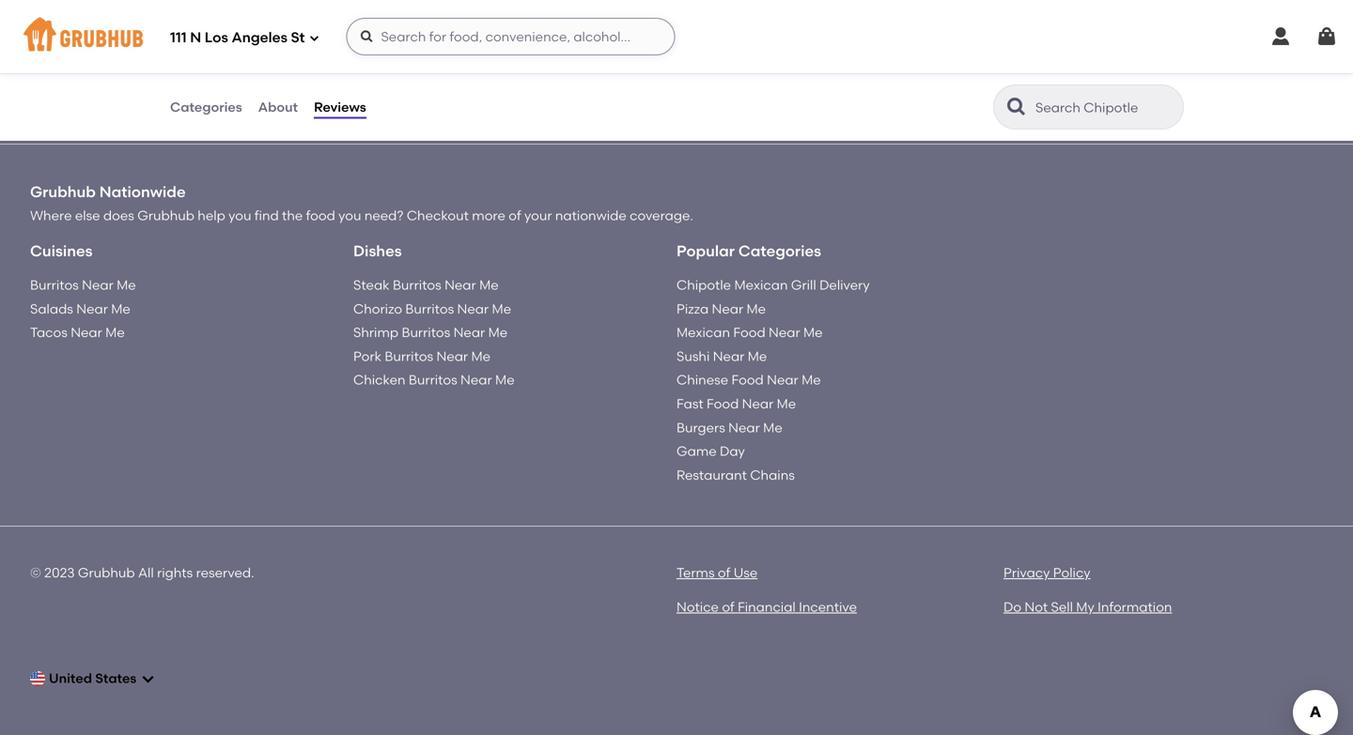 Task type: describe. For each thing, give the bounding box(es) containing it.
food
[[306, 208, 335, 224]]

united
[[49, 671, 92, 687]]

1 horizontal spatial categories
[[739, 242, 821, 260]]

help
[[198, 208, 225, 224]]

burritos up chorizo burritos near me link
[[393, 277, 441, 293]]

delivery
[[820, 277, 870, 293]]

near down the fast food near me link
[[729, 420, 760, 436]]

shrimp
[[353, 325, 399, 341]]

near down pork burritos near me link
[[461, 372, 492, 388]]

policy
[[1053, 565, 1091, 581]]

burritos near me link
[[30, 277, 136, 293]]

near down chinese food near me link
[[742, 396, 774, 412]]

do not sell my information
[[1004, 600, 1172, 616]]

burritos down shrimp burritos near me link
[[385, 349, 433, 365]]

salads near me link
[[30, 301, 130, 317]]

2 vertical spatial food
[[707, 396, 739, 412]]

steak burritos near me chorizo burritos near me shrimp burritos near me pork burritos near me chicken burritos near me
[[353, 277, 515, 388]]

tacos near me link
[[30, 325, 125, 341]]

burritos down pork burritos near me link
[[409, 372, 457, 388]]

pork burritos near me link
[[353, 349, 491, 365]]

Search Chipotle search field
[[1034, 99, 1178, 117]]

1 horizontal spatial mexican
[[734, 277, 788, 293]]

2 vertical spatial grubhub
[[78, 565, 135, 581]]

near down chorizo burritos near me link
[[454, 325, 485, 341]]

chains
[[750, 467, 795, 483]]

near up chinese food near me link
[[713, 349, 745, 365]]

chipotle mexican grill delivery pizza near me mexican food near me sushi near me chinese food near me fast food near me burgers near me game day restaurant chains
[[677, 277, 870, 483]]

search icon image
[[1006, 96, 1028, 118]]

notice of financial incentive
[[677, 600, 857, 616]]

language select image
[[30, 672, 45, 687]]

st
[[291, 29, 305, 46]]

pizza
[[677, 301, 709, 317]]

near up mexican food near me link
[[712, 301, 744, 317]]

bank of america
[[430, 22, 535, 38]]

111 n los angeles st
[[170, 29, 305, 46]]

dishes
[[353, 242, 402, 260]]

burritos near me salads near me tacos near me
[[30, 277, 136, 341]]

united states
[[49, 671, 137, 687]]

1 vertical spatial food
[[732, 372, 764, 388]]

burgers
[[677, 420, 725, 436]]

0 vertical spatial food
[[733, 325, 766, 341]]

not
[[1025, 600, 1048, 616]]

bank of america link
[[430, 22, 535, 38]]

chicken burritos near me link
[[353, 372, 515, 388]]

game day link
[[677, 444, 745, 460]]

sell
[[1051, 600, 1073, 616]]

fast food near me link
[[677, 396, 796, 412]]

shrimp burritos near me link
[[353, 325, 508, 341]]

near up chorizo burritos near me link
[[445, 277, 476, 293]]

reviews
[[314, 99, 366, 115]]

terms of use link
[[677, 565, 758, 581]]

all
[[138, 565, 154, 581]]

popular categories
[[677, 242, 821, 260]]

united states button
[[30, 662, 155, 696]]

111
[[170, 29, 187, 46]]

about
[[258, 99, 298, 115]]

pizza near me link
[[677, 301, 766, 317]]

chorizo
[[353, 301, 402, 317]]

1 vertical spatial grubhub
[[137, 208, 194, 224]]

near up 'salads near me' link
[[82, 277, 113, 293]]

chipotle
[[677, 277, 731, 293]]

need?
[[364, 208, 404, 224]]

near down chipotle mexican grill delivery link
[[769, 325, 800, 341]]

day
[[720, 444, 745, 460]]

privacy policy link
[[1004, 565, 1091, 581]]

terms of use
[[677, 565, 758, 581]]

privacy
[[1004, 565, 1050, 581]]

burritos up pork burritos near me link
[[402, 325, 450, 341]]

find
[[255, 208, 279, 224]]

else
[[75, 208, 100, 224]]

grubhub nationwide where else does grubhub help you find the food you need? checkout more of your nationwide coverage.
[[30, 183, 693, 224]]

©
[[30, 565, 41, 581]]



Task type: vqa. For each thing, say whether or not it's contained in the screenshot.
the topmost Categories
yes



Task type: locate. For each thing, give the bounding box(es) containing it.
Search for food, convenience, alcohol... search field
[[346, 18, 675, 55]]

mexican up sushi
[[677, 325, 730, 341]]

steak
[[353, 277, 390, 293]]

of left your
[[509, 208, 521, 224]]

coverage.
[[630, 208, 693, 224]]

restaurant
[[677, 467, 747, 483]]

grubhub down nationwide
[[137, 208, 194, 224]]

financial
[[738, 600, 796, 616]]

n
[[190, 29, 201, 46]]

food
[[733, 325, 766, 341], [732, 372, 764, 388], [707, 396, 739, 412]]

1 you from the left
[[229, 208, 251, 224]]

does
[[103, 208, 134, 224]]

america
[[481, 22, 535, 38]]

reviews button
[[313, 73, 367, 141]]

do not sell my information link
[[1004, 600, 1172, 616]]

0 vertical spatial mexican
[[734, 277, 788, 293]]

chipotle mexican grill delivery link
[[677, 277, 870, 293]]

sushi
[[677, 349, 710, 365]]

categories
[[170, 99, 242, 115], [739, 242, 821, 260]]

of for notice
[[722, 600, 735, 616]]

categories inside categories button
[[170, 99, 242, 115]]

of right notice
[[722, 600, 735, 616]]

the
[[282, 208, 303, 224]]

more
[[472, 208, 506, 224]]

restaurant chains link
[[677, 467, 795, 483]]

mexican food near me link
[[677, 325, 823, 341]]

grill
[[791, 277, 816, 293]]

nationwide
[[99, 183, 186, 201]]

sushi near me link
[[677, 349, 767, 365]]

do
[[1004, 600, 1022, 616]]

of
[[465, 22, 477, 38], [509, 208, 521, 224], [718, 565, 731, 581], [722, 600, 735, 616]]

notice of financial incentive link
[[677, 600, 857, 616]]

near up the fast food near me link
[[767, 372, 799, 388]]

privacy policy
[[1004, 565, 1091, 581]]

mexican
[[734, 277, 788, 293], [677, 325, 730, 341]]

of for bank
[[465, 22, 477, 38]]

los
[[205, 29, 228, 46]]

chinese food near me link
[[677, 372, 821, 388]]

you left find
[[229, 208, 251, 224]]

of left use
[[718, 565, 731, 581]]

use
[[734, 565, 758, 581]]

2023
[[44, 565, 75, 581]]

burgers near me link
[[677, 420, 783, 436]]

you right food
[[338, 208, 361, 224]]

me
[[117, 277, 136, 293], [479, 277, 499, 293], [111, 301, 130, 317], [492, 301, 511, 317], [747, 301, 766, 317], [105, 325, 125, 341], [488, 325, 508, 341], [804, 325, 823, 341], [471, 349, 491, 365], [748, 349, 767, 365], [495, 372, 515, 388], [802, 372, 821, 388], [777, 396, 796, 412], [763, 420, 783, 436]]

burritos inside burritos near me salads near me tacos near me
[[30, 277, 79, 293]]

burritos up shrimp burritos near me link
[[405, 301, 454, 317]]

checkout
[[407, 208, 469, 224]]

0 vertical spatial grubhub
[[30, 183, 96, 201]]

grubhub up where
[[30, 183, 96, 201]]

bank
[[430, 22, 462, 38]]

food up "burgers near me" link
[[707, 396, 739, 412]]

0 horizontal spatial mexican
[[677, 325, 730, 341]]

fast
[[677, 396, 704, 412]]

about button
[[257, 73, 299, 141]]

food up the fast food near me link
[[732, 372, 764, 388]]

categories button
[[169, 73, 243, 141]]

my
[[1076, 600, 1095, 616]]

1 vertical spatial mexican
[[677, 325, 730, 341]]

where
[[30, 208, 72, 224]]

near down burritos near me link at the left top of page
[[76, 301, 108, 317]]

salads
[[30, 301, 73, 317]]

mexican down the popular categories
[[734, 277, 788, 293]]

near down 'salads near me' link
[[71, 325, 102, 341]]

information
[[1098, 600, 1172, 616]]

terms
[[677, 565, 715, 581]]

your
[[524, 208, 552, 224]]

cuisines
[[30, 242, 93, 260]]

incentive
[[799, 600, 857, 616]]

svg image
[[1270, 25, 1292, 48], [1316, 25, 1338, 48], [359, 29, 374, 44], [309, 32, 320, 44], [140, 672, 155, 687]]

states
[[95, 671, 137, 687]]

grubhub
[[30, 183, 96, 201], [137, 208, 194, 224], [78, 565, 135, 581]]

of for terms
[[718, 565, 731, 581]]

of inside grubhub nationwide where else does grubhub help you find the food you need? checkout more of your nationwide coverage.
[[509, 208, 521, 224]]

0 horizontal spatial you
[[229, 208, 251, 224]]

0 horizontal spatial categories
[[170, 99, 242, 115]]

you
[[229, 208, 251, 224], [338, 208, 361, 224]]

burritos up salads
[[30, 277, 79, 293]]

2 you from the left
[[338, 208, 361, 224]]

food up sushi near me link
[[733, 325, 766, 341]]

notice
[[677, 600, 719, 616]]

angeles
[[232, 29, 288, 46]]

chicken
[[353, 372, 406, 388]]

near up shrimp burritos near me link
[[457, 301, 489, 317]]

categories up chipotle mexican grill delivery link
[[739, 242, 821, 260]]

0 vertical spatial categories
[[170, 99, 242, 115]]

rights
[[157, 565, 193, 581]]

nationwide
[[555, 208, 627, 224]]

chorizo burritos near me link
[[353, 301, 511, 317]]

main navigation navigation
[[0, 0, 1353, 73]]

of right bank
[[465, 22, 477, 38]]

steak burritos near me link
[[353, 277, 499, 293]]

© 2023 grubhub all rights reserved.
[[30, 565, 254, 581]]

grubhub left all on the bottom left of page
[[78, 565, 135, 581]]

near up chicken burritos near me link
[[437, 349, 468, 365]]

tacos
[[30, 325, 68, 341]]

reserved.
[[196, 565, 254, 581]]

popular
[[677, 242, 735, 260]]

chinese
[[677, 372, 728, 388]]

1 horizontal spatial you
[[338, 208, 361, 224]]

categories down "los" at the top left
[[170, 99, 242, 115]]

game
[[677, 444, 717, 460]]

1 vertical spatial categories
[[739, 242, 821, 260]]

pork
[[353, 349, 382, 365]]



